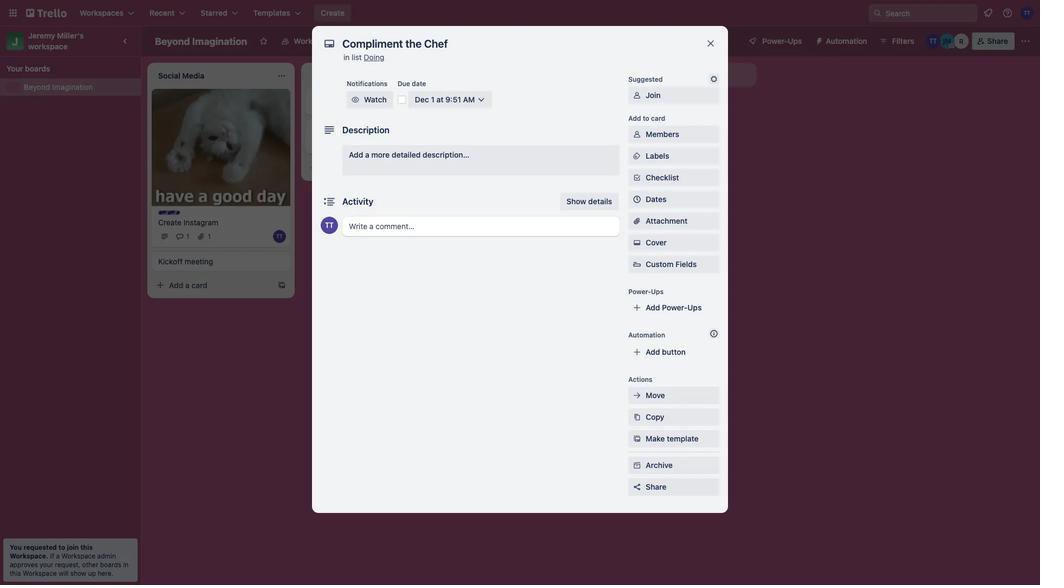 Task type: vqa. For each thing, say whether or not it's contained in the screenshot.
sm icon inside the MEMBERS Link
yes



Task type: describe. For each thing, give the bounding box(es) containing it.
add button
[[646, 348, 686, 357]]

actions
[[629, 375, 653, 383]]

search image
[[873, 9, 882, 17]]

button
[[662, 348, 686, 357]]

0 horizontal spatial power-ups
[[629, 288, 664, 295]]

show details link
[[560, 193, 619, 210]]

Mark due date as complete checkbox
[[398, 95, 406, 104]]

sm image for suggested
[[709, 74, 720, 85]]

automation inside button
[[826, 37, 867, 46]]

dec 1 at 9:51 am button
[[408, 91, 492, 108]]

am
[[463, 95, 475, 104]]

sm image for checklist
[[632, 172, 643, 183]]

1 vertical spatial add a card
[[323, 163, 361, 172]]

add power-ups link
[[629, 299, 720, 316]]

sm image for members
[[632, 129, 643, 140]]

labels link
[[629, 147, 720, 165]]

share for the bottommost share button
[[646, 483, 667, 491]]

visible
[[336, 37, 359, 46]]

create for create instagram
[[158, 218, 181, 227]]

custom
[[646, 260, 674, 269]]

move link
[[629, 387, 720, 404]]

1 horizontal spatial ups
[[688, 303, 702, 312]]

your
[[40, 561, 53, 568]]

meeting
[[185, 257, 213, 266]]

will
[[59, 569, 69, 577]]

power- inside add power-ups link
[[662, 303, 688, 312]]

checklist
[[646, 173, 679, 182]]

add button button
[[629, 344, 720, 361]]

archive link
[[629, 457, 720, 474]]

custom fields button
[[629, 259, 720, 270]]

if
[[50, 552, 54, 560]]

0 notifications image
[[982, 7, 995, 20]]

show
[[70, 569, 86, 577]]

compliment
[[312, 124, 354, 133]]

at
[[437, 95, 444, 104]]

sm image for cover
[[632, 237, 643, 248]]

1 down the create instagram
[[186, 233, 189, 240]]

color: bold red, title: "thoughts" element
[[312, 93, 353, 101]]

dates
[[646, 195, 667, 204]]

cover
[[646, 238, 667, 247]]

board
[[386, 37, 407, 46]]

description…
[[423, 150, 470, 159]]

2 vertical spatial add a card
[[169, 281, 208, 290]]

1 inside dec 1 option
[[339, 139, 342, 147]]

workspace visible button
[[274, 33, 365, 50]]

other
[[82, 561, 98, 568]]

beyond imagination link
[[24, 82, 134, 93]]

fields
[[676, 260, 697, 269]]

create from template… image for middle add a card 'button'
[[431, 164, 440, 172]]

add down 'kickoff'
[[169, 281, 183, 290]]

custom fields
[[646, 260, 697, 269]]

join
[[646, 91, 661, 100]]

add another list button
[[609, 63, 756, 87]]

2 vertical spatial add a card button
[[152, 277, 273, 294]]

move
[[646, 391, 665, 400]]

kickoff meeting link
[[158, 256, 284, 267]]

doing link
[[364, 53, 384, 62]]

imagination inside text box
[[192, 35, 247, 47]]

power-ups button
[[741, 33, 809, 50]]

1 vertical spatial workspace
[[61, 552, 95, 560]]

workspace.
[[10, 552, 48, 560]]

join
[[67, 543, 79, 551]]

make
[[646, 434, 665, 443]]

attachment
[[646, 216, 688, 225]]

r
[[959, 37, 964, 45]]

your
[[7, 64, 23, 73]]

1 down the instagram
[[208, 233, 211, 240]]

approves
[[10, 561, 38, 568]]

template
[[667, 434, 699, 443]]

automation button
[[811, 33, 874, 50]]

your boards with 1 items element
[[7, 62, 129, 75]]

detailed
[[392, 150, 421, 159]]

add down suggested
[[629, 114, 641, 122]]

beyond inside text box
[[155, 35, 190, 47]]

another
[[645, 70, 673, 79]]

list inside add another list 'button'
[[675, 70, 685, 79]]

sm image for automation
[[811, 33, 826, 48]]

in list doing
[[344, 53, 384, 62]]

add right am
[[477, 98, 491, 107]]

add down custom
[[646, 303, 660, 312]]

copy
[[646, 413, 664, 422]]

in inside if a workspace admin approves your request, other boards in this workspace will show up here.
[[123, 561, 129, 568]]

add down dec 1 option
[[323, 163, 337, 172]]

card for add a card 'button' to the right
[[499, 98, 515, 107]]

requested
[[24, 543, 57, 551]]

up
[[88, 569, 96, 577]]

archive
[[646, 461, 673, 470]]

copy link
[[629, 409, 720, 426]]

kickoff meeting
[[158, 257, 213, 266]]

to inside you requested to join this workspace.
[[59, 543, 65, 551]]

r button
[[954, 34, 969, 49]]

a for add a card 'button' to the right
[[493, 98, 497, 107]]

this inside you requested to join this workspace.
[[80, 543, 93, 551]]

add a more detailed description… link
[[342, 145, 620, 176]]

dec 1
[[325, 139, 342, 147]]

0 horizontal spatial imagination
[[52, 83, 93, 92]]

Search field
[[882, 5, 977, 21]]

kickoff
[[158, 257, 183, 266]]

due
[[398, 80, 410, 87]]

j
[[12, 35, 18, 47]]

card for middle add a card 'button'
[[345, 163, 361, 172]]

filters
[[892, 37, 914, 46]]

Board name text field
[[150, 33, 253, 50]]

notifications
[[347, 80, 388, 87]]

sm image for copy
[[632, 412, 643, 423]]

admin
[[97, 552, 116, 560]]

instagram
[[184, 218, 218, 227]]

you requested to join this workspace.
[[10, 543, 93, 560]]

workspace visible
[[294, 37, 359, 46]]

make template
[[646, 434, 699, 443]]

sm image for join
[[632, 90, 643, 101]]

a left the "more"
[[365, 150, 369, 159]]

1 vertical spatial share button
[[629, 478, 720, 496]]

watch button
[[347, 91, 393, 108]]

more
[[371, 150, 390, 159]]

add power-ups
[[646, 303, 702, 312]]

create for create
[[321, 8, 345, 17]]

open information menu image
[[1002, 8, 1013, 18]]

board link
[[367, 33, 414, 50]]



Task type: locate. For each thing, give the bounding box(es) containing it.
1 vertical spatial this
[[10, 569, 21, 577]]

1 horizontal spatial this
[[80, 543, 93, 551]]

Dec 1 checkbox
[[312, 137, 345, 150]]

sm image left checklist
[[632, 172, 643, 183]]

0 horizontal spatial workspace
[[23, 569, 57, 577]]

1 horizontal spatial boards
[[100, 561, 121, 568]]

sm image inside cover link
[[632, 237, 643, 248]]

power-ups
[[763, 37, 802, 46], [629, 288, 664, 295]]

list right "another"
[[675, 70, 685, 79]]

0 vertical spatial add a card button
[[459, 94, 581, 112]]

to up "members"
[[643, 114, 649, 122]]

share left show menu icon
[[988, 37, 1008, 46]]

filters button
[[876, 33, 918, 50]]

in right other
[[123, 561, 129, 568]]

0 vertical spatial share button
[[972, 33, 1015, 50]]

0 horizontal spatial create from template… image
[[277, 281, 286, 290]]

0 vertical spatial in
[[344, 53, 350, 62]]

show menu image
[[1020, 36, 1031, 47]]

ups down "fields"
[[688, 303, 702, 312]]

share button down 0 notifications image
[[972, 33, 1015, 50]]

add to card
[[629, 114, 665, 122]]

1 horizontal spatial dec
[[415, 95, 429, 104]]

boards
[[25, 64, 50, 73], [100, 561, 121, 568]]

terry turtle (terryturtle) image
[[1021, 7, 1034, 20], [926, 34, 941, 49], [321, 217, 338, 234], [273, 230, 286, 243]]

0 vertical spatial create
[[321, 8, 345, 17]]

0 horizontal spatial share button
[[629, 478, 720, 496]]

1 vertical spatial boards
[[100, 561, 121, 568]]

imagination left "star or unstar board" 'icon'
[[192, 35, 247, 47]]

card for add a card 'button' to the bottom
[[192, 281, 208, 290]]

0 vertical spatial dec
[[415, 95, 429, 104]]

dec
[[415, 95, 429, 104], [325, 139, 337, 147]]

chef
[[370, 124, 386, 133]]

1 horizontal spatial automation
[[826, 37, 867, 46]]

1 horizontal spatial workspace
[[61, 552, 95, 560]]

compliment the chef link
[[312, 124, 438, 134]]

sm image inside copy link
[[632, 412, 643, 423]]

2 horizontal spatial power-
[[763, 37, 788, 46]]

2 vertical spatial power-
[[662, 303, 688, 312]]

miller's
[[57, 31, 84, 40]]

share button down 'archive' link on the right bottom of page
[[629, 478, 720, 496]]

dates button
[[629, 191, 720, 208]]

add another list
[[629, 70, 685, 79]]

1 left at
[[431, 95, 435, 104]]

sm image right power-ups button
[[811, 33, 826, 48]]

request,
[[55, 561, 80, 568]]

2 vertical spatial workspace
[[23, 569, 57, 577]]

1 horizontal spatial list
[[675, 70, 685, 79]]

0 horizontal spatial share
[[646, 483, 667, 491]]

workspace left 'visible'
[[294, 37, 334, 46]]

workspace down your
[[23, 569, 57, 577]]

sm image for archive
[[632, 460, 643, 471]]

thoughts
[[323, 94, 353, 101]]

sm image left 'join'
[[632, 90, 643, 101]]

members
[[646, 130, 679, 139]]

0 horizontal spatial this
[[10, 569, 21, 577]]

Write a comment text field
[[342, 217, 620, 236]]

sm image inside move link
[[632, 390, 643, 401]]

0 vertical spatial imagination
[[192, 35, 247, 47]]

automation left filters button
[[826, 37, 867, 46]]

sm image down add to card
[[632, 129, 643, 140]]

workspace
[[294, 37, 334, 46], [61, 552, 95, 560], [23, 569, 57, 577]]

make template link
[[629, 430, 720, 448]]

beyond
[[155, 35, 190, 47], [24, 83, 50, 92]]

sm image down the actions
[[632, 390, 643, 401]]

dec 1 at 9:51 am
[[415, 95, 475, 104]]

list left doing link
[[352, 53, 362, 62]]

imagination down your boards with 1 items element
[[52, 83, 93, 92]]

0 vertical spatial add a card
[[477, 98, 515, 107]]

1 horizontal spatial add a card button
[[306, 159, 427, 177]]

dec down the date
[[415, 95, 429, 104]]

0 horizontal spatial power-
[[629, 288, 651, 295]]

sm image
[[709, 74, 720, 85], [632, 90, 643, 101], [350, 94, 361, 105], [632, 129, 643, 140], [632, 151, 643, 161], [632, 412, 643, 423], [632, 433, 643, 444], [632, 460, 643, 471]]

0 horizontal spatial dec
[[325, 139, 337, 147]]

customize views image
[[419, 36, 430, 47]]

9:51
[[446, 95, 461, 104]]

primary element
[[0, 0, 1040, 26]]

share
[[988, 37, 1008, 46], [646, 483, 667, 491]]

add
[[629, 70, 643, 79], [477, 98, 491, 107], [629, 114, 641, 122], [349, 150, 363, 159], [323, 163, 337, 172], [169, 281, 183, 290], [646, 303, 660, 312], [646, 348, 660, 357]]

show details
[[567, 197, 612, 206]]

workspace inside button
[[294, 37, 334, 46]]

ups left automation button
[[788, 37, 802, 46]]

0 vertical spatial ups
[[788, 37, 802, 46]]

checklist link
[[629, 169, 720, 186]]

1 vertical spatial dec
[[325, 139, 337, 147]]

watch
[[364, 95, 387, 104]]

sm image inside members link
[[632, 129, 643, 140]]

create down color: purple, title: none icon
[[158, 218, 181, 227]]

0 vertical spatial beyond imagination
[[155, 35, 247, 47]]

add a card
[[477, 98, 515, 107], [323, 163, 361, 172], [169, 281, 208, 290]]

ups inside button
[[788, 37, 802, 46]]

add inside button
[[646, 348, 660, 357]]

1 horizontal spatial add a card
[[323, 163, 361, 172]]

0 vertical spatial to
[[643, 114, 649, 122]]

1 vertical spatial imagination
[[52, 83, 93, 92]]

jeremy
[[28, 31, 55, 40]]

1 horizontal spatial in
[[344, 53, 350, 62]]

compliment the chef
[[312, 124, 386, 133]]

1 down the compliment
[[339, 139, 342, 147]]

dec for dec 1 at 9:51 am
[[415, 95, 429, 104]]

1 vertical spatial list
[[675, 70, 685, 79]]

add left the "more"
[[349, 150, 363, 159]]

1 horizontal spatial power-
[[662, 303, 688, 312]]

0 vertical spatial power-
[[763, 37, 788, 46]]

rubyanndersson (rubyanndersson) image
[[954, 34, 969, 49]]

0 horizontal spatial add a card
[[169, 281, 208, 290]]

2 horizontal spatial ups
[[788, 37, 802, 46]]

1 vertical spatial ups
[[651, 288, 664, 295]]

0 horizontal spatial ups
[[651, 288, 664, 295]]

sm image inside "watch" button
[[350, 94, 361, 105]]

1 vertical spatial create from template… image
[[277, 281, 286, 290]]

ups
[[788, 37, 802, 46], [651, 288, 664, 295], [688, 303, 702, 312]]

the
[[356, 124, 368, 133]]

1 horizontal spatial beyond
[[155, 35, 190, 47]]

add inside 'button'
[[629, 70, 643, 79]]

2 horizontal spatial add a card
[[477, 98, 515, 107]]

2 horizontal spatial add a card button
[[459, 94, 581, 112]]

create up the workspace visible
[[321, 8, 345, 17]]

0 horizontal spatial list
[[352, 53, 362, 62]]

1 horizontal spatial create from template… image
[[431, 164, 440, 172]]

beyond imagination
[[155, 35, 247, 47], [24, 83, 93, 92]]

create inside button
[[321, 8, 345, 17]]

members link
[[629, 126, 720, 143]]

1 vertical spatial in
[[123, 561, 129, 568]]

1 vertical spatial to
[[59, 543, 65, 551]]

imagination
[[192, 35, 247, 47], [52, 83, 93, 92]]

sm image inside automation button
[[811, 33, 826, 48]]

here.
[[98, 569, 113, 577]]

0 horizontal spatial add a card button
[[152, 277, 273, 294]]

0 horizontal spatial to
[[59, 543, 65, 551]]

1 vertical spatial beyond imagination
[[24, 83, 93, 92]]

1 horizontal spatial to
[[643, 114, 649, 122]]

0 horizontal spatial automation
[[629, 331, 665, 339]]

1 vertical spatial create
[[158, 218, 181, 227]]

automation up add button
[[629, 331, 665, 339]]

create instagram link
[[158, 217, 284, 228]]

1 horizontal spatial beyond imagination
[[155, 35, 247, 47]]

in down 'visible'
[[344, 53, 350, 62]]

dec for dec 1
[[325, 139, 337, 147]]

sm image left the make
[[632, 433, 643, 444]]

to left join at bottom
[[59, 543, 65, 551]]

automation
[[826, 37, 867, 46], [629, 331, 665, 339]]

sm image left labels
[[632, 151, 643, 161]]

1 horizontal spatial create
[[321, 8, 345, 17]]

add a card down 'dec 1'
[[323, 163, 361, 172]]

color: purple, title: none image
[[158, 210, 180, 215]]

activity
[[342, 196, 374, 207]]

1 vertical spatial power-
[[629, 288, 651, 295]]

sm image inside join link
[[632, 90, 643, 101]]

sm image left archive
[[632, 460, 643, 471]]

share down archive
[[646, 483, 667, 491]]

card up "members"
[[651, 114, 665, 122]]

ups up add power-ups
[[651, 288, 664, 295]]

0 horizontal spatial boards
[[25, 64, 50, 73]]

2 horizontal spatial workspace
[[294, 37, 334, 46]]

card down the "meeting"
[[192, 281, 208, 290]]

1 horizontal spatial share
[[988, 37, 1008, 46]]

0 vertical spatial workspace
[[294, 37, 334, 46]]

sm image up join link
[[709, 74, 720, 85]]

sm image inside 'archive' link
[[632, 460, 643, 471]]

add a card button
[[459, 94, 581, 112], [306, 159, 427, 177], [152, 277, 273, 294]]

0 vertical spatial power-ups
[[763, 37, 802, 46]]

dec inside option
[[325, 139, 337, 147]]

labels
[[646, 151, 669, 160]]

create from template… image for add a card 'button' to the bottom
[[277, 281, 286, 290]]

power-
[[763, 37, 788, 46], [629, 288, 651, 295], [662, 303, 688, 312]]

0 vertical spatial create from template… image
[[431, 164, 440, 172]]

card right am
[[499, 98, 515, 107]]

sm image left watch
[[350, 94, 361, 105]]

1 vertical spatial add a card button
[[306, 159, 427, 177]]

0 vertical spatial share
[[988, 37, 1008, 46]]

date
[[412, 80, 426, 87]]

dec down the compliment
[[325, 139, 337, 147]]

join link
[[629, 87, 720, 104]]

star or unstar board image
[[259, 37, 268, 46]]

sm image inside make template link
[[632, 433, 643, 444]]

boards down admin
[[100, 561, 121, 568]]

1 vertical spatial share
[[646, 483, 667, 491]]

this
[[80, 543, 93, 551], [10, 569, 21, 577]]

0 vertical spatial automation
[[826, 37, 867, 46]]

a down kickoff meeting
[[185, 281, 190, 290]]

a inside if a workspace admin approves your request, other boards in this workspace will show up here.
[[56, 552, 60, 560]]

1 horizontal spatial power-ups
[[763, 37, 802, 46]]

sm image inside labels 'link'
[[632, 151, 643, 161]]

to
[[643, 114, 649, 122], [59, 543, 65, 551]]

sm image
[[811, 33, 826, 48], [632, 172, 643, 183], [632, 237, 643, 248], [632, 390, 643, 401]]

you
[[10, 543, 22, 551]]

power- inside power-ups button
[[763, 37, 788, 46]]

0 horizontal spatial beyond
[[24, 83, 50, 92]]

show
[[567, 197, 586, 206]]

sm image for move
[[632, 390, 643, 401]]

cover link
[[629, 234, 720, 251]]

0 vertical spatial list
[[352, 53, 362, 62]]

jeremy miller (jeremymiller198) image
[[940, 34, 955, 49]]

dec inside button
[[415, 95, 429, 104]]

beyond imagination inside text box
[[155, 35, 247, 47]]

a for middle add a card 'button'
[[339, 163, 343, 172]]

a right if
[[56, 552, 60, 560]]

add left button
[[646, 348, 660, 357]]

sm image for labels
[[632, 151, 643, 161]]

back to home image
[[26, 4, 67, 22]]

this down approves
[[10, 569, 21, 577]]

doing
[[364, 53, 384, 62]]

share for top share button
[[988, 37, 1008, 46]]

add a card right am
[[477, 98, 515, 107]]

if a workspace admin approves your request, other boards in this workspace will show up here.
[[10, 552, 129, 577]]

attachment button
[[629, 212, 720, 230]]

0 horizontal spatial beyond imagination
[[24, 83, 93, 92]]

boards inside if a workspace admin approves your request, other boards in this workspace will show up here.
[[100, 561, 121, 568]]

power-ups inside button
[[763, 37, 802, 46]]

boards right 'your'
[[25, 64, 50, 73]]

sm image for watch
[[350, 94, 361, 105]]

1 vertical spatial beyond
[[24, 83, 50, 92]]

2 vertical spatial ups
[[688, 303, 702, 312]]

card up activity
[[345, 163, 361, 172]]

add a card down kickoff meeting
[[169, 281, 208, 290]]

this right join at bottom
[[80, 543, 93, 551]]

0 vertical spatial boards
[[25, 64, 50, 73]]

1 inside dec 1 at 9:51 am button
[[431, 95, 435, 104]]

a
[[493, 98, 497, 107], [365, 150, 369, 159], [339, 163, 343, 172], [185, 281, 190, 290], [56, 552, 60, 560]]

a for add a card 'button' to the bottom
[[185, 281, 190, 290]]

0 vertical spatial beyond
[[155, 35, 190, 47]]

1 vertical spatial power-ups
[[629, 288, 664, 295]]

workspace down join at bottom
[[61, 552, 95, 560]]

a down 'dec 1'
[[339, 163, 343, 172]]

0 horizontal spatial in
[[123, 561, 129, 568]]

0 vertical spatial this
[[80, 543, 93, 551]]

a right am
[[493, 98, 497, 107]]

share button
[[972, 33, 1015, 50], [629, 478, 720, 496]]

1 vertical spatial automation
[[629, 331, 665, 339]]

sm image left the cover
[[632, 237, 643, 248]]

sm image for make template
[[632, 433, 643, 444]]

list
[[352, 53, 362, 62], [675, 70, 685, 79]]

due date
[[398, 80, 426, 87]]

1 horizontal spatial share button
[[972, 33, 1015, 50]]

sm image left copy at the right of page
[[632, 412, 643, 423]]

None text field
[[337, 34, 695, 53]]

create from template… image
[[431, 164, 440, 172], [277, 281, 286, 290]]

description
[[342, 125, 390, 135]]

card
[[499, 98, 515, 107], [651, 114, 665, 122], [345, 163, 361, 172], [192, 281, 208, 290]]

1 horizontal spatial imagination
[[192, 35, 247, 47]]

sm image inside checklist link
[[632, 172, 643, 183]]

add left "another"
[[629, 70, 643, 79]]

your boards
[[7, 64, 50, 73]]

this inside if a workspace admin approves your request, other boards in this workspace will show up here.
[[10, 569, 21, 577]]

suggested
[[629, 75, 663, 83]]

0 horizontal spatial create
[[158, 218, 181, 227]]



